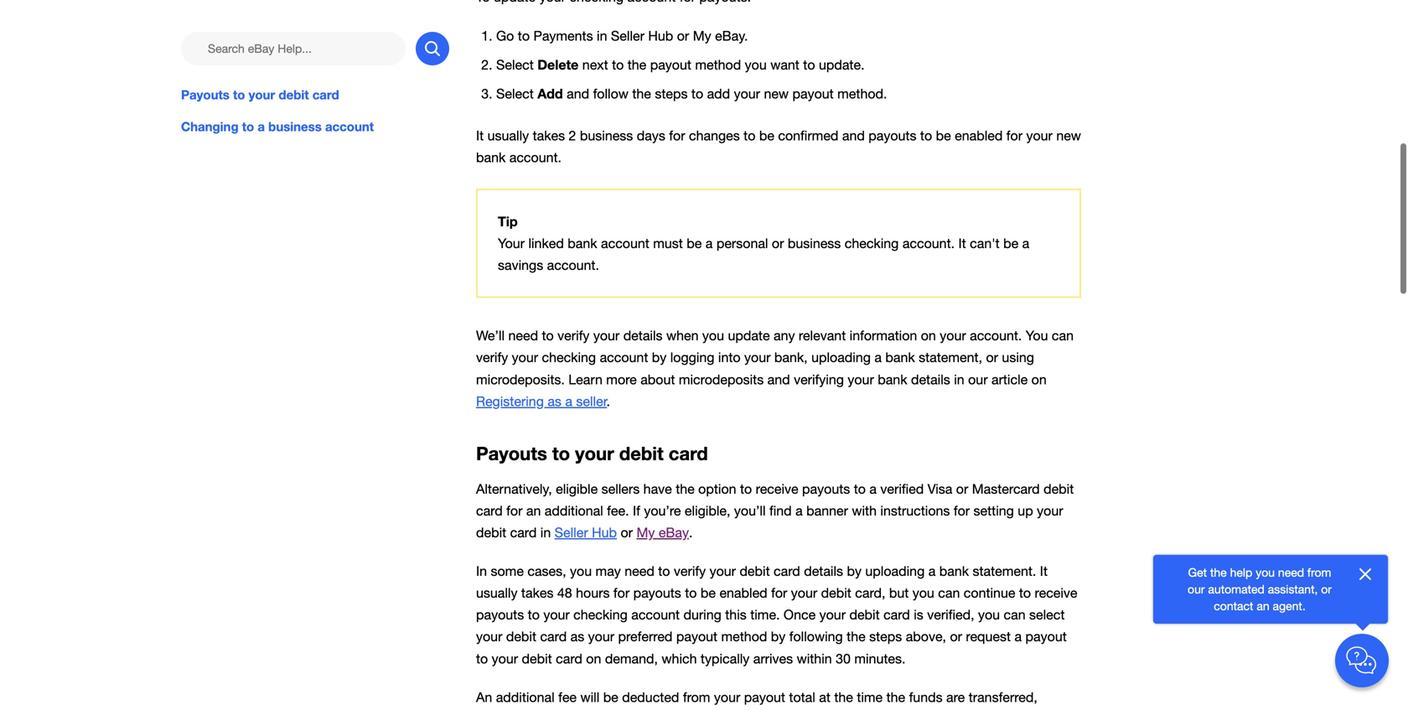 Task type: vqa. For each thing, say whether or not it's contained in the screenshot.
PAST MONTH to the middle
no



Task type: describe. For each thing, give the bounding box(es) containing it.
details inside in some cases, you may need to verify your debit card details by uploading a bank statement. it usually takes 48 hours for payouts to be enabled for your debit card, but you can continue to receive payouts to your checking account during this time. once your debit card is verified, you can select your debit card as your preferred payout method by following the steps above, or request a payout to your debit card on demand, which typically arrives within 30 minutes.
[[804, 563, 844, 579]]

may
[[596, 563, 621, 579]]

continue
[[964, 585, 1016, 601]]

more
[[606, 372, 637, 387]]

method.
[[838, 86, 888, 101]]

or inside tip your linked bank account must be a personal or business checking account. it can't be a savings account.
[[772, 236, 784, 251]]

method inside select delete next to the payout method you want to update.
[[695, 57, 741, 72]]

time
[[857, 690, 883, 705]]

seller hub or my ebay .
[[555, 525, 693, 540]]

payouts to your debit card link
[[181, 86, 449, 104]]

additional inside alternatively, eligible sellers have the option to receive payouts to a verified visa or mastercard debit card for an additional fee. if you're eligible, you'll find a banner with instructions for setting up your debit card in
[[545, 503, 604, 519]]

0 horizontal spatial seller
[[555, 525, 588, 540]]

checking inside we'll need to verify your details when you update any relevant information on your account. you can verify your checking account by logging into your bank, uploading a bank statement, or using microdeposits. learn more about microdeposits and verifying your bank details in our article on registering as a seller .
[[542, 350, 596, 365]]

have
[[644, 481, 672, 497]]

1 horizontal spatial .
[[689, 525, 693, 540]]

account. left can't
[[903, 236, 955, 251]]

or up select delete next to the payout method you want to update.
[[677, 28, 689, 43]]

steps inside select add and follow the steps to add your new payout method.
[[655, 86, 688, 101]]

get
[[1189, 566, 1208, 579]]

card left is
[[884, 607, 910, 623]]

it inside it usually takes 2 business days for changes to be confirmed and payouts to be enabled for your new bank account.
[[476, 128, 484, 143]]

new inside it usually takes 2 business days for changes to be confirmed and payouts to be enabled for your new bank account.
[[1057, 128, 1082, 143]]

article
[[992, 372, 1028, 387]]

agent.
[[1273, 599, 1306, 613]]

1 vertical spatial on
[[1032, 372, 1047, 387]]

deducted
[[622, 690, 680, 705]]

by inside we'll need to verify your details when you update any relevant information on your account. you can verify your checking account by logging into your bank, uploading a bank statement, or using microdeposits. learn more about microdeposits and verifying your bank details in our article on registering as a seller .
[[652, 350, 667, 365]]

total
[[789, 690, 816, 705]]

account. down linked
[[547, 257, 599, 273]]

but
[[890, 585, 909, 601]]

or inside in some cases, you may need to verify your debit card details by uploading a bank statement. it usually takes 48 hours for payouts to be enabled for your debit card, but you can continue to receive payouts to your checking account during this time. once your debit card is verified, you can select your debit card as your preferred payout method by following the steps above, or request a payout to your debit card on demand, which typically arrives within 30 minutes.
[[950, 629, 963, 645]]

at
[[819, 690, 831, 705]]

1 horizontal spatial payouts to your debit card
[[476, 442, 708, 465]]

about
[[641, 372, 675, 387]]

or down fee.
[[621, 525, 633, 540]]

takes inside it usually takes 2 business days for changes to be confirmed and payouts to be enabled for your new bank account.
[[533, 128, 565, 143]]

the inside select add and follow the steps to add your new payout method.
[[633, 86, 651, 101]]

alternatively, eligible sellers have the option to receive payouts to a verified visa or mastercard debit card for an additional fee. if you're eligible, you'll find a banner with instructions for setting up your debit card in
[[476, 481, 1074, 540]]

can inside we'll need to verify your details when you update any relevant information on your account. you can verify your checking account by logging into your bank, uploading a bank statement, or using microdeposits. learn more about microdeposits and verifying your bank details in our article on registering as a seller .
[[1052, 328, 1074, 343]]

as inside in some cases, you may need to verify your debit card details by uploading a bank statement. it usually takes 48 hours for payouts to be enabled for your debit card, but you can continue to receive payouts to your checking account during this time. once your debit card is verified, you can select your debit card as your preferred payout method by following the steps above, or request a payout to your debit card on demand, which typically arrives within 30 minutes.
[[571, 629, 585, 645]]

and inside we'll need to verify your details when you update any relevant information on your account. you can verify your checking account by logging into your bank, uploading a bank statement, or using microdeposits. learn more about microdeposits and verifying your bank details in our article on registering as a seller .
[[768, 372, 790, 387]]

a right can't
[[1023, 236, 1030, 251]]

microdeposits
[[679, 372, 764, 387]]

from inside an additional fee will be deducted from your payout total at the time the funds are transferred,
[[683, 690, 711, 705]]

payouts down some
[[476, 607, 524, 623]]

to inside we'll need to verify your details when you update any relevant information on your account. you can verify your checking account by logging into your bank, uploading a bank statement, or using microdeposits. learn more about microdeposits and verifying your bank details in our article on registering as a seller .
[[542, 328, 554, 343]]

a up verified,
[[929, 563, 936, 579]]

sellers
[[602, 481, 640, 497]]

in
[[476, 563, 487, 579]]

30
[[836, 651, 851, 666]]

an inside alternatively, eligible sellers have the option to receive payouts to a verified visa or mastercard debit card for an additional fee. if you're eligible, you'll find a banner with instructions for setting up your debit card in
[[526, 503, 541, 519]]

be inside an additional fee will be deducted from your payout total at the time the funds are transferred,
[[603, 690, 619, 705]]

time.
[[751, 607, 780, 623]]

1 horizontal spatial payouts
[[476, 442, 547, 465]]

follow
[[593, 86, 629, 101]]

. inside we'll need to verify your details when you update any relevant information on your account. you can verify your checking account by logging into your bank, uploading a bank statement, or using microdeposits. learn more about microdeposits and verifying your bank details in our article on registering as a seller .
[[607, 394, 610, 409]]

into
[[719, 350, 741, 365]]

which
[[662, 651, 697, 666]]

business inside it usually takes 2 business days for changes to be confirmed and payouts to be enabled for your new bank account.
[[580, 128, 633, 143]]

48
[[558, 585, 572, 601]]

your inside an additional fee will be deducted from your payout total at the time the funds are transferred,
[[714, 690, 741, 705]]

2 horizontal spatial by
[[847, 563, 862, 579]]

enabled inside in some cases, you may need to verify your debit card details by uploading a bank statement. it usually takes 48 hours for payouts to be enabled for your debit card, but you can continue to receive payouts to your checking account during this time. once your debit card is verified, you can select your debit card as your preferred payout method by following the steps above, or request a payout to your debit card on demand, which typically arrives within 30 minutes.
[[720, 585, 768, 601]]

account. inside it usually takes 2 business days for changes to be confirmed and payouts to be enabled for your new bank account.
[[510, 150, 562, 165]]

get the help you need from our automated assistant, or contact an agent.
[[1188, 566, 1332, 613]]

seller hub link
[[555, 525, 617, 540]]

statement.
[[973, 563, 1037, 579]]

when
[[667, 328, 699, 343]]

0 horizontal spatial payouts
[[181, 87, 230, 102]]

bank inside in some cases, you may need to verify your debit card details by uploading a bank statement. it usually takes 48 hours for payouts to be enabled for your debit card, but you can continue to receive payouts to your checking account during this time. once your debit card is verified, you can select your debit card as your preferred payout method by following the steps above, or request a payout to your debit card on demand, which typically arrives within 30 minutes.
[[940, 563, 969, 579]]

add
[[707, 86, 730, 101]]

and inside it usually takes 2 business days for changes to be confirmed and payouts to be enabled for your new bank account.
[[843, 128, 865, 143]]

as inside we'll need to verify your details when you update any relevant information on your account. you can verify your checking account by logging into your bank, uploading a bank statement, or using microdeposits. learn more about microdeposits and verifying your bank details in our article on registering as a seller .
[[548, 394, 562, 409]]

0 vertical spatial seller
[[611, 28, 645, 43]]

changing to a business account link
[[181, 117, 449, 136]]

banner
[[807, 503, 849, 519]]

are
[[947, 690, 965, 705]]

contact
[[1214, 599, 1254, 613]]

eligible
[[556, 481, 598, 497]]

get the help you need from our automated assistant, or contact an agent. tooltip
[[1181, 564, 1340, 615]]

0 horizontal spatial can
[[939, 585, 960, 601]]

cases,
[[528, 563, 566, 579]]

changes
[[689, 128, 740, 143]]

card down alternatively,
[[476, 503, 503, 519]]

hours
[[576, 585, 610, 601]]

it inside tip your linked bank account must be a personal or business checking account. it can't be a savings account.
[[959, 236, 967, 251]]

and inside select add and follow the steps to add your new payout method.
[[567, 86, 590, 101]]

checking inside tip your linked bank account must be a personal or business checking account. it can't be a savings account.
[[845, 236, 899, 251]]

relevant
[[799, 328, 846, 343]]

takes inside in some cases, you may need to verify your debit card details by uploading a bank statement. it usually takes 48 hours for payouts to be enabled for your debit card, but you can continue to receive payouts to your checking account during this time. once your debit card is verified, you can select your debit card as your preferred payout method by following the steps above, or request a payout to your debit card on demand, which typically arrives within 30 minutes.
[[522, 585, 554, 601]]

0 horizontal spatial verify
[[476, 350, 508, 365]]

demand,
[[605, 651, 658, 666]]

or inside we'll need to verify your details when you update any relevant information on your account. you can verify your checking account by logging into your bank, uploading a bank statement, or using microdeposits. learn more about microdeposits and verifying your bank details in our article on registering as a seller .
[[986, 350, 999, 365]]

verify inside in some cases, you may need to verify your debit card details by uploading a bank statement. it usually takes 48 hours for payouts to be enabled for your debit card, but you can continue to receive payouts to your checking account during this time. once your debit card is verified, you can select your debit card as your preferred payout method by following the steps above, or request a payout to your debit card on demand, which typically arrives within 30 minutes.
[[674, 563, 706, 579]]

to inside select add and follow the steps to add your new payout method.
[[692, 86, 704, 101]]

account inside we'll need to verify your details when you update any relevant information on your account. you can verify your checking account by logging into your bank, uploading a bank statement, or using microdeposits. learn more about microdeposits and verifying your bank details in our article on registering as a seller .
[[600, 350, 648, 365]]

1 horizontal spatial hub
[[648, 28, 674, 43]]

payments
[[534, 28, 593, 43]]

card up some
[[510, 525, 537, 540]]

learn
[[569, 372, 603, 387]]

2
[[569, 128, 576, 143]]

typically
[[701, 651, 750, 666]]

or inside alternatively, eligible sellers have the option to receive payouts to a verified visa or mastercard debit card for an additional fee. if you're eligible, you'll find a banner with instructions for setting up your debit card in
[[957, 481, 969, 497]]

arrives
[[754, 651, 793, 666]]

the right at
[[835, 690, 854, 705]]

seller
[[576, 394, 607, 409]]

we'll
[[476, 328, 505, 343]]

usually inside in some cases, you may need to verify your debit card details by uploading a bank statement. it usually takes 48 hours for payouts to be enabled for your debit card, but you can continue to receive payouts to your checking account during this time. once your debit card is verified, you can select your debit card as your preferred payout method by following the steps above, or request a payout to your debit card on demand, which typically arrives within 30 minutes.
[[476, 585, 518, 601]]

method inside in some cases, you may need to verify your debit card details by uploading a bank statement. it usually takes 48 hours for payouts to be enabled for your debit card, but you can continue to receive payouts to your checking account during this time. once your debit card is verified, you can select your debit card as your preferred payout method by following the steps above, or request a payout to your debit card on demand, which typically arrives within 30 minutes.
[[722, 629, 768, 645]]

or inside the get the help you need from our automated assistant, or contact an agent.
[[1322, 582, 1332, 596]]

go
[[496, 28, 514, 43]]

uploading inside in some cases, you may need to verify your debit card details by uploading a bank statement. it usually takes 48 hours for payouts to be enabled for your debit card, but you can continue to receive payouts to your checking account during this time. once your debit card is verified, you can select your debit card as your preferred payout method by following the steps above, or request a payout to your debit card on demand, which typically arrives within 30 minutes.
[[866, 563, 925, 579]]

enabled inside it usually takes 2 business days for changes to be confirmed and payouts to be enabled for your new bank account.
[[955, 128, 1003, 143]]

personal
[[717, 236, 768, 251]]

0 horizontal spatial hub
[[592, 525, 617, 540]]

your
[[498, 236, 525, 251]]

instructions
[[881, 503, 950, 519]]

statement,
[[919, 350, 983, 365]]

the inside the get the help you need from our automated assistant, or contact an agent.
[[1211, 566, 1227, 579]]

following
[[790, 629, 843, 645]]

select
[[1030, 607, 1065, 623]]

your inside select add and follow the steps to add your new payout method.
[[734, 86, 761, 101]]

logging
[[671, 350, 715, 365]]

checking inside in some cases, you may need to verify your debit card details by uploading a bank statement. it usually takes 48 hours for payouts to be enabled for your debit card, but you can continue to receive payouts to your checking account during this time. once your debit card is verified, you can select your debit card as your preferred payout method by following the steps above, or request a payout to your debit card on demand, which typically arrives within 30 minutes.
[[574, 607, 628, 623]]

receive inside in some cases, you may need to verify your debit card details by uploading a bank statement. it usually takes 48 hours for payouts to be enabled for your debit card, but you can continue to receive payouts to your checking account during this time. once your debit card is verified, you can select your debit card as your preferred payout method by following the steps above, or request a payout to your debit card on demand, which typically arrives within 30 minutes.
[[1035, 585, 1078, 601]]

linked
[[529, 236, 564, 251]]

need inside we'll need to verify your details when you update any relevant information on your account. you can verify your checking account by logging into your bank, uploading a bank statement, or using microdeposits. learn more about microdeposits and verifying your bank details in our article on registering as a seller .
[[509, 328, 538, 343]]

1 horizontal spatial verify
[[558, 328, 590, 343]]

select for delete
[[496, 57, 534, 72]]

our inside we'll need to verify your details when you update any relevant information on your account. you can verify your checking account by logging into your bank, uploading a bank statement, or using microdeposits. learn more about microdeposits and verifying your bank details in our article on registering as a seller .
[[969, 372, 988, 387]]

will
[[581, 690, 600, 705]]

you down continue
[[979, 607, 1000, 623]]

once
[[784, 607, 816, 623]]

fee
[[559, 690, 577, 705]]

next
[[583, 57, 608, 72]]

want
[[771, 57, 800, 72]]

update.
[[819, 57, 865, 72]]

need inside the get the help you need from our automated assistant, or contact an agent.
[[1279, 566, 1305, 579]]

a up with
[[870, 481, 877, 497]]

microdeposits.
[[476, 372, 565, 387]]

ebay
[[659, 525, 689, 540]]

account. inside we'll need to verify your details when you update any relevant information on your account. you can verify your checking account by logging into your bank, uploading a bank statement, or using microdeposits. learn more about microdeposits and verifying your bank details in our article on registering as a seller .
[[970, 328, 1022, 343]]

1 horizontal spatial my
[[693, 28, 712, 43]]

request
[[966, 629, 1011, 645]]

in some cases, you may need to verify your debit card details by uploading a bank statement. it usually takes 48 hours for payouts to be enabled for your debit card, but you can continue to receive payouts to your checking account during this time. once your debit card is verified, you can select your debit card as your preferred payout method by following the steps above, or request a payout to your debit card on demand, which typically arrives within 30 minutes.
[[476, 563, 1078, 666]]

the inside alternatively, eligible sellers have the option to receive payouts to a verified visa or mastercard debit card for an additional fee. if you're eligible, you'll find a banner with instructions for setting up your debit card in
[[676, 481, 695, 497]]



Task type: locate. For each thing, give the bounding box(es) containing it.
2 horizontal spatial it
[[1040, 563, 1048, 579]]

business right 2
[[580, 128, 633, 143]]

takes down cases,
[[522, 585, 554, 601]]

0 horizontal spatial my
[[637, 525, 655, 540]]

payout down during
[[677, 629, 718, 645]]

payouts inside alternatively, eligible sellers have the option to receive payouts to a verified visa or mastercard debit card for an additional fee. if you're eligible, you'll find a banner with instructions for setting up your debit card in
[[803, 481, 850, 497]]

0 horizontal spatial need
[[509, 328, 538, 343]]

tip
[[498, 213, 518, 229]]

select add and follow the steps to add your new payout method.
[[496, 85, 888, 101]]

2 vertical spatial it
[[1040, 563, 1048, 579]]

1 horizontal spatial by
[[771, 629, 786, 645]]

uploading inside we'll need to verify your details when you update any relevant information on your account. you can verify your checking account by logging into your bank, uploading a bank statement, or using microdeposits. learn more about microdeposits and verifying your bank details in our article on registering as a seller .
[[812, 350, 871, 365]]

2 vertical spatial by
[[771, 629, 786, 645]]

receive up the select at right
[[1035, 585, 1078, 601]]

as
[[548, 394, 562, 409], [571, 629, 585, 645]]

uploading up but
[[866, 563, 925, 579]]

0 vertical spatial in
[[597, 28, 607, 43]]

1 horizontal spatial our
[[1188, 582, 1205, 596]]

Search eBay Help... text field
[[181, 32, 406, 65]]

a right the request
[[1015, 629, 1022, 645]]

option
[[699, 481, 737, 497]]

0 horizontal spatial on
[[586, 651, 602, 666]]

the
[[628, 57, 647, 72], [633, 86, 651, 101], [676, 481, 695, 497], [1211, 566, 1227, 579], [847, 629, 866, 645], [835, 690, 854, 705], [887, 690, 906, 705]]

you right help
[[1256, 566, 1275, 579]]

card down the 48 at the left bottom
[[540, 629, 567, 645]]

from inside the get the help you need from our automated assistant, or contact an agent.
[[1308, 566, 1332, 579]]

0 vertical spatial payouts to your debit card
[[181, 87, 339, 102]]

in
[[597, 28, 607, 43], [954, 372, 965, 387], [541, 525, 551, 540]]

details up the once
[[804, 563, 844, 579]]

you inside select delete next to the payout method you want to update.
[[745, 57, 767, 72]]

funds
[[909, 690, 943, 705]]

. down more at bottom
[[607, 394, 610, 409]]

1 horizontal spatial steps
[[870, 629, 902, 645]]

in down statement,
[[954, 372, 965, 387]]

update
[[728, 328, 770, 343]]

fee.
[[607, 503, 629, 519]]

1 vertical spatial in
[[954, 372, 965, 387]]

2 horizontal spatial business
[[788, 236, 841, 251]]

0 vertical spatial takes
[[533, 128, 565, 143]]

payouts up alternatively,
[[476, 442, 547, 465]]

minutes.
[[855, 651, 906, 666]]

you inside the get the help you need from our automated assistant, or contact an agent.
[[1256, 566, 1275, 579]]

0 vertical spatial from
[[1308, 566, 1332, 579]]

the right follow
[[633, 86, 651, 101]]

transferred,
[[969, 690, 1038, 705]]

0 vertical spatial select
[[496, 57, 534, 72]]

0 vertical spatial usually
[[488, 128, 529, 143]]

1 vertical spatial verify
[[476, 350, 508, 365]]

preferred
[[618, 629, 673, 645]]

0 vertical spatial receive
[[756, 481, 799, 497]]

need
[[509, 328, 538, 343], [625, 563, 655, 579], [1279, 566, 1305, 579]]

card up option
[[669, 442, 708, 465]]

0 horizontal spatial by
[[652, 350, 667, 365]]

2 horizontal spatial in
[[954, 372, 965, 387]]

above,
[[906, 629, 947, 645]]

1 vertical spatial payouts to your debit card
[[476, 442, 708, 465]]

0 horizontal spatial as
[[548, 394, 562, 409]]

a right find
[[796, 503, 803, 519]]

ebay.
[[715, 28, 748, 43]]

debit
[[279, 87, 309, 102], [619, 442, 664, 465], [1044, 481, 1074, 497], [476, 525, 507, 540], [740, 563, 770, 579], [821, 585, 852, 601], [850, 607, 880, 623], [506, 629, 537, 645], [522, 651, 552, 666]]

0 vertical spatial details
[[624, 328, 663, 343]]

1 horizontal spatial enabled
[[955, 128, 1003, 143]]

need inside in some cases, you may need to verify your debit card details by uploading a bank statement. it usually takes 48 hours for payouts to be enabled for your debit card, but you can continue to receive payouts to your checking account during this time. once your debit card is verified, you can select your debit card as your preferred payout method by following the steps above, or request a payout to your debit card on demand, which typically arrives within 30 minutes.
[[625, 563, 655, 579]]

and down method.
[[843, 128, 865, 143]]

uploading down relevant
[[812, 350, 871, 365]]

business right personal
[[788, 236, 841, 251]]

payouts up banner
[[803, 481, 850, 497]]

in inside alternatively, eligible sellers have the option to receive payouts to a verified visa or mastercard debit card for an additional fee. if you're eligible, you'll find a banner with instructions for setting up your debit card in
[[541, 525, 551, 540]]

a right changing
[[258, 119, 265, 134]]

payout left total
[[744, 690, 786, 705]]

on right article
[[1032, 372, 1047, 387]]

1 vertical spatial details
[[911, 372, 951, 387]]

the down go to payments in seller hub or my ebay.
[[628, 57, 647, 72]]

an down alternatively,
[[526, 503, 541, 519]]

1 vertical spatial new
[[1057, 128, 1082, 143]]

changing
[[181, 119, 239, 134]]

2 horizontal spatial details
[[911, 372, 951, 387]]

your inside alternatively, eligible sellers have the option to receive payouts to a verified visa or mastercard debit card for an additional fee. if you're eligible, you'll find a banner with instructions for setting up your debit card in
[[1037, 503, 1064, 519]]

and
[[567, 86, 590, 101], [843, 128, 865, 143], [768, 372, 790, 387]]

account inside in some cases, you may need to verify your debit card details by uploading a bank statement. it usually takes 48 hours for payouts to be enabled for your debit card, but you can continue to receive payouts to your checking account during this time. once your debit card is verified, you can select your debit card as your preferred payout method by following the steps above, or request a payout to your debit card on demand, which typically arrives within 30 minutes.
[[632, 607, 680, 623]]

you
[[1026, 328, 1049, 343]]

receive up find
[[756, 481, 799, 497]]

setting
[[974, 503, 1014, 519]]

. down eligible,
[[689, 525, 693, 540]]

1 vertical spatial receive
[[1035, 585, 1078, 601]]

0 horizontal spatial enabled
[[720, 585, 768, 601]]

my left ebay.
[[693, 28, 712, 43]]

0 horizontal spatial new
[[764, 86, 789, 101]]

must
[[653, 236, 683, 251]]

a left personal
[[706, 236, 713, 251]]

1 horizontal spatial business
[[580, 128, 633, 143]]

receive inside alternatively, eligible sellers have the option to receive payouts to a verified visa or mastercard debit card for an additional fee. if you're eligible, you'll find a banner with instructions for setting up your debit card in
[[756, 481, 799, 497]]

2 horizontal spatial on
[[1032, 372, 1047, 387]]

days
[[637, 128, 666, 143]]

2 horizontal spatial need
[[1279, 566, 1305, 579]]

payout inside select add and follow the steps to add your new payout method.
[[793, 86, 834, 101]]

a inside changing to a business account link
[[258, 119, 265, 134]]

you inside we'll need to verify your details when you update any relevant information on your account. you can verify your checking account by logging into your bank, uploading a bank statement, or using microdeposits. learn more about microdeposits and verifying your bank details in our article on registering as a seller .
[[703, 328, 724, 343]]

2 horizontal spatial and
[[843, 128, 865, 143]]

seller
[[611, 28, 645, 43], [555, 525, 588, 540]]

1 vertical spatial by
[[847, 563, 862, 579]]

1 vertical spatial as
[[571, 629, 585, 645]]

0 horizontal spatial our
[[969, 372, 988, 387]]

1 vertical spatial steps
[[870, 629, 902, 645]]

add
[[538, 85, 563, 101]]

0 vertical spatial method
[[695, 57, 741, 72]]

steps inside in some cases, you may need to verify your debit card details by uploading a bank statement. it usually takes 48 hours for payouts to be enabled for your debit card, but you can continue to receive payouts to your checking account during this time. once your debit card is verified, you can select your debit card as your preferred payout method by following the steps above, or request a payout to your debit card on demand, which typically arrives within 30 minutes.
[[870, 629, 902, 645]]

1 vertical spatial our
[[1188, 582, 1205, 596]]

1 vertical spatial method
[[722, 629, 768, 645]]

0 vertical spatial an
[[526, 503, 541, 519]]

the inside select delete next to the payout method you want to update.
[[628, 57, 647, 72]]

on up statement,
[[921, 328, 936, 343]]

new inside select add and follow the steps to add your new payout method.
[[764, 86, 789, 101]]

takes left 2
[[533, 128, 565, 143]]

bank
[[476, 150, 506, 165], [568, 236, 597, 251], [886, 350, 915, 365], [878, 372, 908, 387], [940, 563, 969, 579]]

1 vertical spatial from
[[683, 690, 711, 705]]

additional right an
[[496, 690, 555, 705]]

you up into
[[703, 328, 724, 343]]

hub down fee.
[[592, 525, 617, 540]]

payouts to your debit card up 'changing to a business account'
[[181, 87, 339, 102]]

select inside select add and follow the steps to add your new payout method.
[[496, 86, 534, 101]]

you're
[[644, 503, 681, 519]]

0 vertical spatial as
[[548, 394, 562, 409]]

confirmed
[[778, 128, 839, 143]]

1 vertical spatial seller
[[555, 525, 588, 540]]

a down information
[[875, 350, 882, 365]]

1 vertical spatial my
[[637, 525, 655, 540]]

steps up minutes.
[[870, 629, 902, 645]]

select for add
[[496, 86, 534, 101]]

in inside we'll need to verify your details when you update any relevant information on your account. you can verify your checking account by logging into your bank, uploading a bank statement, or using microdeposits. learn more about microdeposits and verifying your bank details in our article on registering as a seller .
[[954, 372, 965, 387]]

card up 'fee'
[[556, 651, 583, 666]]

the right time at the bottom of page
[[887, 690, 906, 705]]

payouts inside it usually takes 2 business days for changes to be confirmed and payouts to be enabled for your new bank account.
[[869, 128, 917, 143]]

details left when at left top
[[624, 328, 663, 343]]

you left want
[[745, 57, 767, 72]]

for
[[669, 128, 686, 143], [1007, 128, 1023, 143], [507, 503, 523, 519], [954, 503, 970, 519], [614, 585, 630, 601], [772, 585, 788, 601]]

payouts to your debit card
[[181, 87, 339, 102], [476, 442, 708, 465]]

you up hours
[[570, 563, 592, 579]]

details down statement,
[[911, 372, 951, 387]]

during
[[684, 607, 722, 623]]

an additional fee will be deducted from your payout total at the time the funds are transferred,
[[476, 690, 1067, 710]]

0 vertical spatial on
[[921, 328, 936, 343]]

be inside in some cases, you may need to verify your debit card details by uploading a bank statement. it usually takes 48 hours for payouts to be enabled for your debit card, but you can continue to receive payouts to your checking account during this time. once your debit card is verified, you can select your debit card as your preferred payout method by following the steps above, or request a payout to your debit card on demand, which typically arrives within 30 minutes.
[[701, 585, 716, 601]]

0 vertical spatial by
[[652, 350, 667, 365]]

verified,
[[928, 607, 975, 623]]

and down bank,
[[768, 372, 790, 387]]

find
[[770, 503, 792, 519]]

0 horizontal spatial from
[[683, 690, 711, 705]]

1 vertical spatial additional
[[496, 690, 555, 705]]

an
[[476, 690, 492, 705]]

changing to a business account
[[181, 119, 374, 134]]

need right may at the left bottom of page
[[625, 563, 655, 579]]

1 horizontal spatial new
[[1057, 128, 1082, 143]]

verify down ebay
[[674, 563, 706, 579]]

1 vertical spatial payouts
[[476, 442, 547, 465]]

0 vertical spatial steps
[[655, 86, 688, 101]]

0 vertical spatial new
[[764, 86, 789, 101]]

registering
[[476, 394, 544, 409]]

1 horizontal spatial it
[[959, 236, 967, 251]]

from down which
[[683, 690, 711, 705]]

1 horizontal spatial from
[[1308, 566, 1332, 579]]

account up more at bottom
[[600, 350, 648, 365]]

my down if
[[637, 525, 655, 540]]

by up about
[[652, 350, 667, 365]]

information
[[850, 328, 918, 343]]

2 vertical spatial verify
[[674, 563, 706, 579]]

our inside the get the help you need from our automated assistant, or contact an agent.
[[1188, 582, 1205, 596]]

hub up select delete next to the payout method you want to update.
[[648, 28, 674, 43]]

0 horizontal spatial receive
[[756, 481, 799, 497]]

select
[[496, 57, 534, 72], [496, 86, 534, 101]]

tip your linked bank account must be a personal or business checking account. it can't be a savings account.
[[498, 213, 1030, 273]]

the inside in some cases, you may need to verify your debit card details by uploading a bank statement. it usually takes 48 hours for payouts to be enabled for your debit card, but you can continue to receive payouts to your checking account during this time. once your debit card is verified, you can select your debit card as your preferred payout method by following the steps above, or request a payout to your debit card on demand, which typically arrives within 30 minutes.
[[847, 629, 866, 645]]

if
[[633, 503, 641, 519]]

account up preferred on the bottom
[[632, 607, 680, 623]]

you
[[745, 57, 767, 72], [703, 328, 724, 343], [570, 563, 592, 579], [1256, 566, 1275, 579], [913, 585, 935, 601], [979, 607, 1000, 623]]

0 horizontal spatial business
[[268, 119, 322, 134]]

our left article
[[969, 372, 988, 387]]

by
[[652, 350, 667, 365], [847, 563, 862, 579], [771, 629, 786, 645]]

a left seller
[[565, 394, 573, 409]]

in up next
[[597, 28, 607, 43]]

card up the once
[[774, 563, 801, 579]]

0 vertical spatial can
[[1052, 328, 1074, 343]]

verifying
[[794, 372, 844, 387]]

or left using
[[986, 350, 999, 365]]

you'll
[[734, 503, 766, 519]]

your inside it usually takes 2 business days for changes to be confirmed and payouts to be enabled for your new bank account.
[[1027, 128, 1053, 143]]

on left demand,
[[586, 651, 602, 666]]

0 vertical spatial our
[[969, 372, 988, 387]]

2 vertical spatial on
[[586, 651, 602, 666]]

delete
[[538, 56, 579, 72]]

1 vertical spatial hub
[[592, 525, 617, 540]]

0 vertical spatial and
[[567, 86, 590, 101]]

can left the select at right
[[1004, 607, 1026, 623]]

my ebay link
[[637, 525, 689, 540]]

payouts up changing
[[181, 87, 230, 102]]

in up cases,
[[541, 525, 551, 540]]

payout down the select at right
[[1026, 629, 1067, 645]]

uploading
[[812, 350, 871, 365], [866, 563, 925, 579]]

visa
[[928, 481, 953, 497]]

0 vertical spatial .
[[607, 394, 610, 409]]

payout
[[650, 57, 692, 72], [793, 86, 834, 101], [677, 629, 718, 645], [1026, 629, 1067, 645], [744, 690, 786, 705]]

0 vertical spatial enabled
[[955, 128, 1003, 143]]

1 select from the top
[[496, 57, 534, 72]]

registering as a seller link
[[476, 394, 607, 409]]

business down payouts to your debit card link
[[268, 119, 322, 134]]

1 horizontal spatial receive
[[1035, 585, 1078, 601]]

our down get
[[1188, 582, 1205, 596]]

can't
[[970, 236, 1000, 251]]

select left add
[[496, 86, 534, 101]]

on inside in some cases, you may need to verify your debit card details by uploading a bank statement. it usually takes 48 hours for payouts to be enabled for your debit card, but you can continue to receive payouts to your checking account during this time. once your debit card is verified, you can select your debit card as your preferred payout method by following the steps above, or request a payout to your debit card on demand, which typically arrives within 30 minutes.
[[586, 651, 602, 666]]

account. down add
[[510, 150, 562, 165]]

account down payouts to your debit card link
[[325, 119, 374, 134]]

1 vertical spatial takes
[[522, 585, 554, 601]]

1 horizontal spatial can
[[1004, 607, 1026, 623]]

0 horizontal spatial in
[[541, 525, 551, 540]]

1 vertical spatial checking
[[542, 350, 596, 365]]

bank inside tip your linked bank account must be a personal or business checking account. it can't be a savings account.
[[568, 236, 597, 251]]

1 horizontal spatial in
[[597, 28, 607, 43]]

seller down eligible
[[555, 525, 588, 540]]

with
[[852, 503, 877, 519]]

bank inside it usually takes 2 business days for changes to be confirmed and payouts to be enabled for your new bank account.
[[476, 150, 506, 165]]

0 vertical spatial uploading
[[812, 350, 871, 365]]

payout inside an additional fee will be deducted from your payout total at the time the funds are transferred,
[[744, 690, 786, 705]]

we'll need to verify your details when you update any relevant information on your account. you can verify your checking account by logging into your bank, uploading a bank statement, or using microdeposits. learn more about microdeposits and verifying your bank details in our article on registering as a seller .
[[476, 328, 1074, 409]]

0 horizontal spatial details
[[624, 328, 663, 343]]

0 horizontal spatial it
[[476, 128, 484, 143]]

any
[[774, 328, 795, 343]]

it inside in some cases, you may need to verify your debit card details by uploading a bank statement. it usually takes 48 hours for payouts to be enabled for your debit card, but you can continue to receive payouts to your checking account during this time. once your debit card is verified, you can select your debit card as your preferred payout method by following the steps above, or request a payout to your debit card on demand, which typically arrives within 30 minutes.
[[1040, 563, 1048, 579]]

1 horizontal spatial an
[[1257, 599, 1270, 613]]

from
[[1308, 566, 1332, 579], [683, 690, 711, 705]]

additional inside an additional fee will be deducted from your payout total at the time the funds are transferred,
[[496, 690, 555, 705]]

an inside the get the help you need from our automated assistant, or contact an agent.
[[1257, 599, 1270, 613]]

1 vertical spatial uploading
[[866, 563, 925, 579]]

payout up select add and follow the steps to add your new payout method.
[[650, 57, 692, 72]]

2 horizontal spatial verify
[[674, 563, 706, 579]]

by up card,
[[847, 563, 862, 579]]

new
[[764, 86, 789, 101], [1057, 128, 1082, 143]]

verify down "we'll"
[[476, 350, 508, 365]]

usually inside it usually takes 2 business days for changes to be confirmed and payouts to be enabled for your new bank account.
[[488, 128, 529, 143]]

0 horizontal spatial .
[[607, 394, 610, 409]]

go to payments in seller hub or my ebay.
[[496, 28, 748, 43]]

and right add
[[567, 86, 590, 101]]

or right assistant,
[[1322, 582, 1332, 596]]

our
[[969, 372, 988, 387], [1188, 582, 1205, 596]]

2 select from the top
[[496, 86, 534, 101]]

verify up 'learn'
[[558, 328, 590, 343]]

takes
[[533, 128, 565, 143], [522, 585, 554, 601]]

an left agent.
[[1257, 599, 1270, 613]]

assistant,
[[1268, 582, 1318, 596]]

1 horizontal spatial as
[[571, 629, 585, 645]]

additional down eligible
[[545, 503, 604, 519]]

select down go
[[496, 57, 534, 72]]

need right "we'll"
[[509, 328, 538, 343]]

business inside tip your linked bank account must be a personal or business checking account. it can't be a savings account.
[[788, 236, 841, 251]]

or right visa
[[957, 481, 969, 497]]

it usually takes 2 business days for changes to be confirmed and payouts to be enabled for your new bank account.
[[476, 128, 1082, 165]]

0 horizontal spatial payouts to your debit card
[[181, 87, 339, 102]]

can up verified,
[[939, 585, 960, 601]]

an
[[526, 503, 541, 519], [1257, 599, 1270, 613]]

seller up select delete next to the payout method you want to update.
[[611, 28, 645, 43]]

1 vertical spatial and
[[843, 128, 865, 143]]

eligible,
[[685, 503, 731, 519]]

the right have
[[676, 481, 695, 497]]

some
[[491, 563, 524, 579]]

1 vertical spatial enabled
[[720, 585, 768, 601]]

account inside tip your linked bank account must be a personal or business checking account. it can't be a savings account.
[[601, 236, 650, 251]]

0 vertical spatial hub
[[648, 28, 674, 43]]

select delete next to the payout method you want to update.
[[496, 56, 865, 72]]

1 vertical spatial can
[[939, 585, 960, 601]]

payout down want
[[793, 86, 834, 101]]

from up assistant,
[[1308, 566, 1332, 579]]

your
[[734, 86, 761, 101], [249, 87, 275, 102], [1027, 128, 1053, 143], [594, 328, 620, 343], [940, 328, 967, 343], [512, 350, 538, 365], [745, 350, 771, 365], [848, 372, 874, 387], [575, 442, 614, 465], [1037, 503, 1064, 519], [710, 563, 736, 579], [791, 585, 818, 601], [544, 607, 570, 623], [820, 607, 846, 623], [476, 629, 503, 645], [588, 629, 615, 645], [492, 651, 518, 666], [714, 690, 741, 705]]

is
[[914, 607, 924, 623]]

method up the add
[[695, 57, 741, 72]]

this
[[726, 607, 747, 623]]

payout inside select delete next to the payout method you want to update.
[[650, 57, 692, 72]]

2 vertical spatial can
[[1004, 607, 1026, 623]]

1 horizontal spatial need
[[625, 563, 655, 579]]

card up changing to a business account link
[[313, 87, 339, 102]]

1 vertical spatial select
[[496, 86, 534, 101]]

usually left 2
[[488, 128, 529, 143]]

or down verified,
[[950, 629, 963, 645]]

select inside select delete next to the payout method you want to update.
[[496, 57, 534, 72]]

card,
[[856, 585, 886, 601]]

payouts up preferred on the bottom
[[634, 585, 682, 601]]

account left must
[[601, 236, 650, 251]]

help
[[1231, 566, 1253, 579]]

0 horizontal spatial and
[[567, 86, 590, 101]]

as down the 48 at the left bottom
[[571, 629, 585, 645]]

using
[[1002, 350, 1035, 365]]

business
[[268, 119, 322, 134], [580, 128, 633, 143], [788, 236, 841, 251]]

1 horizontal spatial and
[[768, 372, 790, 387]]

automated
[[1209, 582, 1265, 596]]

need up assistant,
[[1279, 566, 1305, 579]]

you up is
[[913, 585, 935, 601]]

2 horizontal spatial can
[[1052, 328, 1074, 343]]

2 vertical spatial and
[[768, 372, 790, 387]]



